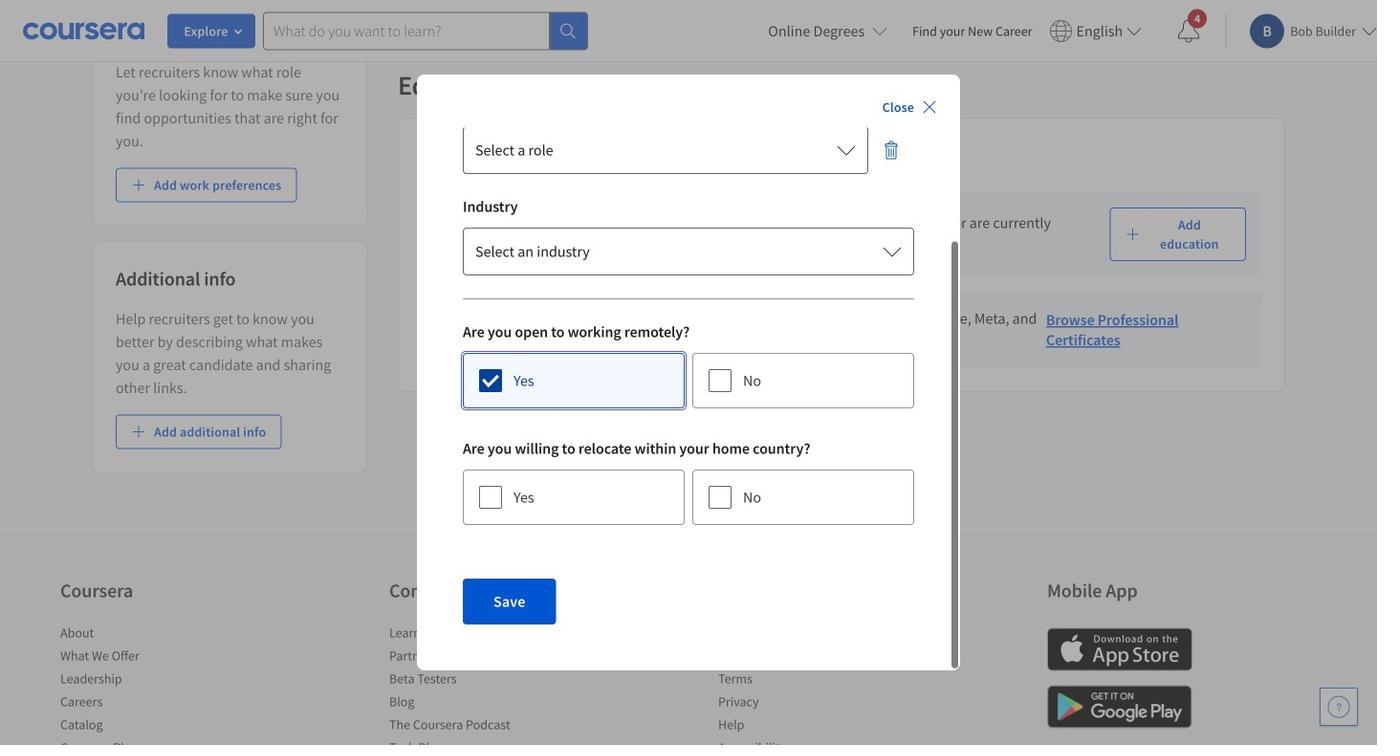 Task type: locate. For each thing, give the bounding box(es) containing it.
information about credentials section image
[[522, 148, 538, 164]]

get it on google play image
[[1047, 685, 1193, 728]]

coursera image
[[23, 16, 144, 46]]

1 vertical spatial group
[[463, 439, 914, 533]]

None search field
[[263, 12, 588, 50]]

list
[[60, 623, 223, 745], [389, 623, 552, 745], [718, 623, 881, 745]]

1 horizontal spatial list
[[389, 623, 552, 745]]

0 vertical spatial group
[[463, 322, 914, 416]]

None button
[[463, 126, 868, 174], [463, 228, 914, 275], [463, 126, 868, 174], [463, 228, 914, 275]]

0 horizontal spatial list
[[60, 623, 223, 745]]

help center image
[[1327, 695, 1350, 718]]

1 group from the top
[[463, 322, 914, 416]]

list item
[[60, 623, 223, 646], [389, 623, 552, 646], [60, 646, 223, 669], [389, 646, 552, 669], [718, 646, 881, 669], [60, 669, 223, 692], [389, 669, 552, 692], [718, 669, 881, 692], [60, 692, 223, 715], [389, 692, 552, 715], [718, 692, 881, 715], [60, 715, 223, 738], [389, 715, 552, 738], [718, 715, 881, 738], [60, 738, 223, 745], [389, 738, 552, 745], [718, 738, 881, 745]]

2 horizontal spatial list
[[718, 623, 881, 745]]

2 list from the left
[[389, 623, 552, 745]]

group
[[463, 322, 914, 416], [463, 439, 914, 533]]

dialog
[[417, 75, 960, 671]]



Task type: describe. For each thing, give the bounding box(es) containing it.
download on the app store image
[[1047, 628, 1193, 671]]

3 list from the left
[[718, 623, 881, 745]]

delete image
[[882, 140, 901, 160]]

1 list from the left
[[60, 623, 223, 745]]

2 group from the top
[[463, 439, 914, 533]]



Task type: vqa. For each thing, say whether or not it's contained in the screenshot.
show more for Algebra
no



